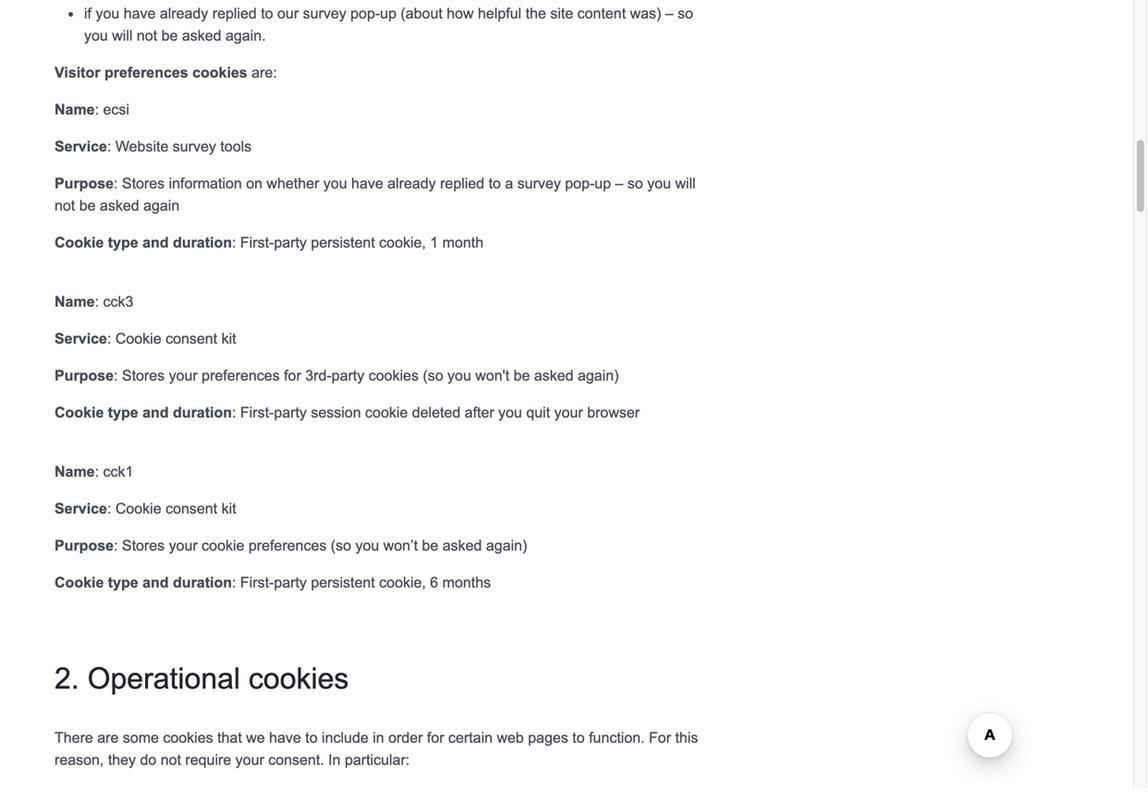 Task type: vqa. For each thing, say whether or not it's contained in the screenshot.


Task type: describe. For each thing, give the bounding box(es) containing it.
will inside : stores information on whether you have already replied to a survey pop-up – so you will not be asked again
[[675, 175, 696, 192]]

not inside : stores information on whether you have already replied to a survey pop-up – so you will not be asked again
[[55, 197, 75, 214]]

a
[[505, 175, 513, 192]]

web
[[497, 730, 524, 746]]

your down service : cookie consent kit at the top of page
[[169, 367, 198, 384]]

: stores information on whether you have already replied to a survey pop-up – so you will not be asked again
[[55, 175, 696, 214]]

2. operational cookies
[[55, 662, 349, 695]]

so inside : stores information on whether you have already replied to a survey pop-up – so you will not be asked again
[[628, 175, 643, 192]]

purpose for purpose : stores your cookie preferences (so you won't be asked again)
[[55, 537, 114, 554]]

party for : first-party persistent cookie, 6 months
[[274, 574, 307, 591]]

be right won't
[[514, 367, 530, 384]]

so inside if you have already replied to our survey pop-up (about how helpful the site content was) – so you will not be asked again.
[[678, 5, 693, 21]]

0 vertical spatial for
[[284, 367, 301, 384]]

1 kit from the top
[[221, 330, 236, 347]]

cck1
[[103, 463, 133, 480]]

to right "pages" on the bottom left of page
[[572, 730, 585, 746]]

cookie type and duration : first-party persistent cookie, 1 month
[[55, 234, 484, 251]]

service for service : website survey tools
[[55, 138, 107, 155]]

duration for : first-party session cookie deleted after you quit your browser
[[173, 404, 232, 421]]

name : ecsi
[[55, 101, 129, 118]]

and for : first-party persistent cookie, 1 month
[[142, 234, 169, 251]]

1 vertical spatial survey
[[173, 138, 216, 155]]

cookie for cookie type and duration : first-party persistent cookie, 6 months
[[55, 574, 104, 591]]

be right won't
[[422, 537, 438, 554]]

asked inside : stores information on whether you have already replied to a survey pop-up – so you will not be asked again
[[100, 197, 139, 214]]

purpose for purpose
[[55, 175, 114, 192]]

purpose : stores your preferences for 3rd-party cookies (so you won't be asked again)
[[55, 367, 619, 384]]

for inside the there are some cookies that we have to include in order for certain web pages to function. for this reason, they do not require your consent. in particular:
[[427, 730, 444, 746]]

cookie for cookie type and duration : first-party session cookie deleted after you quit your browser
[[55, 404, 104, 421]]

(about
[[401, 5, 443, 21]]

purpose for purpose : stores your preferences for 3rd-party cookies (so you won't be asked again)
[[55, 367, 114, 384]]

party for : first-party session cookie deleted after you quit your browser
[[274, 404, 307, 421]]

on
[[246, 175, 262, 192]]

replied inside : stores information on whether you have already replied to a survey pop-up – so you will not be asked again
[[440, 175, 484, 192]]

service : cookie consent kit
[[55, 330, 236, 347]]

are:
[[252, 64, 277, 81]]

: cookie
[[107, 330, 161, 347]]

was)
[[630, 5, 661, 21]]

persistent for 6
[[311, 574, 375, 591]]

3rd-
[[305, 367, 332, 384]]

ecsi
[[103, 101, 129, 118]]

deleted
[[412, 404, 461, 421]]

name for : ecsi
[[55, 101, 95, 118]]

tools
[[220, 138, 252, 155]]

won't
[[383, 537, 418, 554]]

have for that
[[269, 730, 301, 746]]

are
[[97, 730, 119, 746]]

1 vertical spatial cookie
[[202, 537, 244, 554]]

service for service : cookie consent kit
[[55, 500, 107, 517]]

we
[[246, 730, 265, 746]]

your right quit
[[554, 404, 583, 421]]

be inside if you have already replied to our survey pop-up (about how helpful the site content was) – so you will not be asked again.
[[161, 27, 178, 44]]

cookies up we
[[249, 662, 349, 695]]

whether
[[267, 175, 319, 192]]

6
[[430, 574, 438, 591]]

in
[[373, 730, 384, 746]]

reason,
[[55, 752, 104, 768]]

1
[[430, 234, 438, 251]]

first- for : first-party persistent cookie, 1 month
[[240, 234, 274, 251]]

have inside if you have already replied to our survey pop-up (about how helpful the site content was) – so you will not be asked again.
[[124, 5, 156, 21]]

service : cookie consent kit
[[55, 500, 236, 517]]

to inside : stores information on whether you have already replied to a survey pop-up – so you will not be asked again
[[489, 175, 501, 192]]

2.
[[55, 662, 79, 695]]

cookie type and duration : first-party session cookie deleted after you quit your browser
[[55, 404, 640, 421]]

1 horizontal spatial (so
[[423, 367, 443, 384]]

up inside if you have already replied to our survey pop-up (about how helpful the site content was) – so you will not be asked again.
[[380, 5, 397, 21]]

already inside : stores information on whether you have already replied to a survey pop-up – so you will not be asked again
[[387, 175, 436, 192]]

content
[[577, 5, 626, 21]]

order
[[388, 730, 423, 746]]

pop- inside : stores information on whether you have already replied to a survey pop-up – so you will not be asked again
[[565, 175, 595, 192]]

visitor
[[55, 64, 100, 81]]

0 horizontal spatial (so
[[331, 537, 351, 554]]

will inside if you have already replied to our survey pop-up (about how helpful the site content was) – so you will not be asked again.
[[112, 27, 133, 44]]

in
[[328, 752, 341, 768]]

there are some cookies that we have to include in order for certain web pages to function. for this reason, they do not require your consent. in particular:
[[55, 730, 698, 768]]

already inside if you have already replied to our survey pop-up (about how helpful the site content was) – so you will not be asked again.
[[160, 5, 208, 21]]

include
[[322, 730, 369, 746]]

information
[[169, 175, 242, 192]]

not inside if you have already replied to our survey pop-up (about how helpful the site content was) – so you will not be asked again.
[[137, 27, 157, 44]]

party up cookie type and duration : first-party session cookie deleted after you quit your browser
[[332, 367, 364, 384]]

again
[[143, 197, 180, 214]]

0 horizontal spatial again)
[[486, 537, 527, 554]]

particular:
[[345, 752, 410, 768]]

your inside the there are some cookies that we have to include in order for certain web pages to function. for this reason, they do not require your consent. in particular:
[[235, 752, 264, 768]]

site
[[550, 5, 573, 21]]

consent.
[[268, 752, 324, 768]]

0 vertical spatial preferences
[[104, 64, 188, 81]]



Task type: locate. For each thing, give the bounding box(es) containing it.
3 stores from the top
[[122, 537, 165, 554]]

not inside the there are some cookies that we have to include in order for certain web pages to function. for this reason, they do not require your consent. in particular:
[[161, 752, 181, 768]]

cookie for cookie type and duration : first-party persistent cookie, 1 month
[[55, 234, 104, 251]]

service down name : cck3
[[55, 330, 107, 347]]

0 horizontal spatial –
[[615, 175, 623, 192]]

our
[[277, 5, 299, 21]]

3 name from the top
[[55, 463, 95, 480]]

2 duration from the top
[[173, 404, 232, 421]]

2 vertical spatial preferences
[[249, 537, 327, 554]]

stores down service : cookie consent kit
[[122, 537, 165, 554]]

and for : first-party persistent cookie, 6 months
[[142, 574, 169, 591]]

asked up quit
[[534, 367, 574, 384]]

1 and from the top
[[142, 234, 169, 251]]

0 vertical spatial have
[[124, 5, 156, 21]]

1 horizontal spatial for
[[427, 730, 444, 746]]

2 vertical spatial not
[[161, 752, 181, 768]]

survey inside : stores information on whether you have already replied to a survey pop-up – so you will not be asked again
[[517, 175, 561, 192]]

pop- right a
[[565, 175, 595, 192]]

require
[[185, 752, 231, 768]]

first- for : first-party persistent cookie, 6 months
[[240, 574, 274, 591]]

cookies inside the there are some cookies that we have to include in order for certain web pages to function. for this reason, they do not require your consent. in particular:
[[163, 730, 213, 746]]

1 vertical spatial pop-
[[565, 175, 595, 192]]

1 vertical spatial purpose
[[55, 367, 114, 384]]

months
[[442, 574, 491, 591]]

have inside : stores information on whether you have already replied to a survey pop-up – so you will not be asked again
[[351, 175, 383, 192]]

1 vertical spatial persistent
[[311, 574, 375, 591]]

month
[[442, 234, 484, 251]]

0 vertical spatial persistent
[[311, 234, 375, 251]]

asked inside if you have already replied to our survey pop-up (about how helpful the site content was) – so you will not be asked again.
[[182, 27, 221, 44]]

0 vertical spatial kit
[[221, 330, 236, 347]]

2 vertical spatial first-
[[240, 574, 274, 591]]

0 vertical spatial cookie,
[[379, 234, 426, 251]]

stores up again
[[122, 175, 165, 192]]

name
[[55, 101, 95, 118], [55, 293, 95, 310], [55, 463, 95, 480]]

preferences left 3rd-
[[202, 367, 280, 384]]

preferences up cookie type and duration : first-party persistent cookie, 6 months
[[249, 537, 327, 554]]

pop- left (about
[[350, 5, 380, 21]]

3 first- from the top
[[240, 574, 274, 591]]

up
[[380, 5, 397, 21], [595, 175, 611, 192]]

2 vertical spatial and
[[142, 574, 169, 591]]

0 vertical spatial first-
[[240, 234, 274, 251]]

2 persistent from the top
[[311, 574, 375, 591]]

already up 1
[[387, 175, 436, 192]]

1 vertical spatial first-
[[240, 404, 274, 421]]

0 vertical spatial duration
[[173, 234, 232, 251]]

1 horizontal spatial –
[[665, 5, 674, 21]]

2 vertical spatial name
[[55, 463, 95, 480]]

0 vertical spatial pop-
[[350, 5, 380, 21]]

to
[[261, 5, 273, 21], [489, 175, 501, 192], [305, 730, 318, 746], [572, 730, 585, 746]]

1 vertical spatial preferences
[[202, 367, 280, 384]]

be left again
[[79, 197, 96, 214]]

have for whether
[[351, 175, 383, 192]]

service down the name : cck1
[[55, 500, 107, 517]]

1 horizontal spatial not
[[137, 27, 157, 44]]

1 cookie, from the top
[[379, 234, 426, 251]]

3 type from the top
[[108, 574, 138, 591]]

1 vertical spatial again)
[[486, 537, 527, 554]]

asked
[[182, 27, 221, 44], [100, 197, 139, 214], [534, 367, 574, 384], [443, 537, 482, 554]]

service for service : cookie consent kit
[[55, 330, 107, 347]]

2 service from the top
[[55, 330, 107, 347]]

2 purpose from the top
[[55, 367, 114, 384]]

party
[[274, 234, 307, 251], [332, 367, 364, 384], [274, 404, 307, 421], [274, 574, 307, 591]]

your down service : cookie consent kit
[[169, 537, 198, 554]]

type for cookie type and duration : first-party persistent cookie, 6 months
[[108, 574, 138, 591]]

and down service : cookie consent kit
[[142, 574, 169, 591]]

2 kit from the top
[[221, 500, 236, 517]]

first- left 'session'
[[240, 404, 274, 421]]

some
[[123, 730, 159, 746]]

replied up 'again.'
[[212, 5, 257, 21]]

persistent down purpose : stores your cookie preferences (so you won't be asked again)
[[311, 574, 375, 591]]

first- down purpose : stores your cookie preferences (so you won't be asked again)
[[240, 574, 274, 591]]

1 consent from the top
[[166, 330, 217, 347]]

1 vertical spatial service
[[55, 330, 107, 347]]

2 name from the top
[[55, 293, 95, 310]]

3 service from the top
[[55, 500, 107, 517]]

name left cck1
[[55, 463, 95, 480]]

1 horizontal spatial cookie
[[365, 404, 408, 421]]

first- for : first-party session cookie deleted after you quit your browser
[[240, 404, 274, 421]]

survey right our
[[303, 5, 346, 21]]

type up : cck3
[[108, 234, 138, 251]]

purpose down : cookie
[[55, 367, 114, 384]]

your
[[169, 367, 198, 384], [554, 404, 583, 421], [169, 537, 198, 554], [235, 752, 264, 768]]

party down whether
[[274, 234, 307, 251]]

session
[[311, 404, 361, 421]]

have up consent.
[[269, 730, 301, 746]]

2 consent from the top
[[166, 500, 217, 517]]

type for cookie type and duration : first-party persistent cookie, 1 month
[[108, 234, 138, 251]]

1 vertical spatial have
[[351, 175, 383, 192]]

visitor preferences cookies are:
[[55, 64, 277, 81]]

–
[[665, 5, 674, 21], [615, 175, 623, 192]]

have right whether
[[351, 175, 383, 192]]

asked up months
[[443, 537, 482, 554]]

1 horizontal spatial again)
[[578, 367, 619, 384]]

be up visitor preferences cookies are:
[[161, 27, 178, 44]]

up inside : stores information on whether you have already replied to a survey pop-up – so you will not be asked again
[[595, 175, 611, 192]]

duration for : first-party persistent cookie, 6 months
[[173, 574, 232, 591]]

first-
[[240, 234, 274, 251], [240, 404, 274, 421], [240, 574, 274, 591]]

persistent down : stores information on whether you have already replied to a survey pop-up – so you will not be asked again
[[311, 234, 375, 251]]

0 vertical spatial type
[[108, 234, 138, 251]]

quit
[[526, 404, 550, 421]]

1 vertical spatial for
[[427, 730, 444, 746]]

2 horizontal spatial survey
[[517, 175, 561, 192]]

1 name from the top
[[55, 101, 95, 118]]

1 horizontal spatial have
[[269, 730, 301, 746]]

0 vertical spatial service
[[55, 138, 107, 155]]

1 vertical spatial will
[[675, 175, 696, 192]]

0 horizontal spatial have
[[124, 5, 156, 21]]

(so
[[423, 367, 443, 384], [331, 537, 351, 554]]

1 horizontal spatial already
[[387, 175, 436, 192]]

1 horizontal spatial so
[[678, 5, 693, 21]]

1 vertical spatial up
[[595, 175, 611, 192]]

3 duration from the top
[[173, 574, 232, 591]]

survey right a
[[517, 175, 561, 192]]

for
[[284, 367, 301, 384], [427, 730, 444, 746]]

0 vertical spatial –
[[665, 5, 674, 21]]

1 service from the top
[[55, 138, 107, 155]]

stores for : stores your cookie preferences (so you won't be asked again)
[[122, 537, 165, 554]]

and for : first-party session cookie deleted after you quit your browser
[[142, 404, 169, 421]]

: cck3
[[95, 293, 133, 310]]

0 vertical spatial cookie
[[365, 404, 408, 421]]

0 vertical spatial not
[[137, 27, 157, 44]]

0 vertical spatial name
[[55, 101, 95, 118]]

persistent for 1
[[311, 234, 375, 251]]

1 vertical spatial type
[[108, 404, 138, 421]]

0 vertical spatial replied
[[212, 5, 257, 21]]

0 vertical spatial up
[[380, 5, 397, 21]]

cookies up require on the bottom of page
[[163, 730, 213, 746]]

purpose
[[55, 175, 114, 192], [55, 367, 114, 384], [55, 537, 114, 554]]

name : cck1
[[55, 463, 133, 480]]

service
[[55, 138, 107, 155], [55, 330, 107, 347], [55, 500, 107, 517]]

party left 'session'
[[274, 404, 307, 421]]

cookies
[[192, 64, 247, 81], [369, 367, 419, 384], [249, 662, 349, 695], [163, 730, 213, 746]]

asked left again
[[100, 197, 139, 214]]

0 horizontal spatial not
[[55, 197, 75, 214]]

cookie, left 6
[[379, 574, 426, 591]]

0 vertical spatial (so
[[423, 367, 443, 384]]

name up service : cookie consent kit at the top of page
[[55, 293, 95, 310]]

1 persistent from the top
[[311, 234, 375, 251]]

2 stores from the top
[[122, 367, 165, 384]]

for
[[649, 730, 671, 746]]

that
[[217, 730, 242, 746]]

3 purpose from the top
[[55, 537, 114, 554]]

certain
[[448, 730, 493, 746]]

0 vertical spatial purpose
[[55, 175, 114, 192]]

if
[[84, 5, 92, 21]]

1 type from the top
[[108, 234, 138, 251]]

so
[[678, 5, 693, 21], [628, 175, 643, 192]]

website
[[115, 138, 169, 155]]

type
[[108, 234, 138, 251], [108, 404, 138, 421], [108, 574, 138, 591]]

they
[[108, 752, 136, 768]]

:
[[95, 101, 99, 118], [107, 138, 111, 155], [114, 175, 118, 192], [232, 234, 236, 251], [114, 367, 118, 384], [232, 404, 236, 421], [95, 463, 99, 480], [107, 500, 111, 517], [114, 537, 118, 554], [232, 574, 236, 591]]

and
[[142, 234, 169, 251], [142, 404, 169, 421], [142, 574, 169, 591]]

1 purpose from the top
[[55, 175, 114, 192]]

again.
[[226, 27, 266, 44]]

1 vertical spatial not
[[55, 197, 75, 214]]

2 type from the top
[[108, 404, 138, 421]]

not
[[137, 27, 157, 44], [55, 197, 75, 214], [161, 752, 181, 768]]

1 vertical spatial (so
[[331, 537, 351, 554]]

duration for : first-party persistent cookie, 1 month
[[173, 234, 232, 251]]

0 vertical spatial so
[[678, 5, 693, 21]]

1 first- from the top
[[240, 234, 274, 251]]

first- down on
[[240, 234, 274, 251]]

preferences
[[104, 64, 188, 81], [202, 367, 280, 384], [249, 537, 327, 554]]

name for : cck3
[[55, 293, 95, 310]]

won't
[[475, 367, 509, 384]]

pop- inside if you have already replied to our survey pop-up (about how helpful the site content was) – so you will not be asked again.
[[350, 5, 380, 21]]

0 horizontal spatial for
[[284, 367, 301, 384]]

2 and from the top
[[142, 404, 169, 421]]

survey up information
[[173, 138, 216, 155]]

0 horizontal spatial pop-
[[350, 5, 380, 21]]

pop-
[[350, 5, 380, 21], [565, 175, 595, 192]]

2 horizontal spatial not
[[161, 752, 181, 768]]

1 vertical spatial consent
[[166, 500, 217, 517]]

cookie
[[55, 234, 104, 251], [55, 404, 104, 421], [115, 500, 161, 517], [55, 574, 104, 591]]

cookies up the deleted
[[369, 367, 419, 384]]

0 horizontal spatial replied
[[212, 5, 257, 21]]

1 vertical spatial duration
[[173, 404, 232, 421]]

1 horizontal spatial will
[[675, 175, 696, 192]]

2 vertical spatial service
[[55, 500, 107, 517]]

have right if
[[124, 5, 156, 21]]

2 vertical spatial stores
[[122, 537, 165, 554]]

survey inside if you have already replied to our survey pop-up (about how helpful the site content was) – so you will not be asked again.
[[303, 5, 346, 21]]

again) up months
[[486, 537, 527, 554]]

0 vertical spatial again)
[[578, 367, 619, 384]]

already
[[160, 5, 208, 21], [387, 175, 436, 192]]

1 vertical spatial replied
[[440, 175, 484, 192]]

kit
[[221, 330, 236, 347], [221, 500, 236, 517]]

2 vertical spatial have
[[269, 730, 301, 746]]

0 horizontal spatial cookie
[[202, 537, 244, 554]]

3 and from the top
[[142, 574, 169, 591]]

party down purpose : stores your cookie preferences (so you won't be asked again)
[[274, 574, 307, 591]]

1 stores from the top
[[122, 175, 165, 192]]

function.
[[589, 730, 645, 746]]

2 vertical spatial duration
[[173, 574, 232, 591]]

1 vertical spatial and
[[142, 404, 169, 421]]

to inside if you have already replied to our survey pop-up (about how helpful the site content was) – so you will not be asked again.
[[261, 5, 273, 21]]

for right order
[[427, 730, 444, 746]]

you
[[96, 5, 119, 21], [84, 27, 108, 44], [323, 175, 347, 192], [647, 175, 671, 192], [447, 367, 471, 384], [498, 404, 522, 421], [355, 537, 379, 554]]

the
[[526, 5, 546, 21]]

this
[[675, 730, 698, 746]]

replied
[[212, 5, 257, 21], [440, 175, 484, 192]]

type down service : cookie consent kit
[[108, 574, 138, 591]]

stores for : stores your preferences for 3rd-party cookies (so you won't be asked again)
[[122, 367, 165, 384]]

0 horizontal spatial so
[[628, 175, 643, 192]]

2 vertical spatial survey
[[517, 175, 561, 192]]

to left our
[[261, 5, 273, 21]]

replied inside if you have already replied to our survey pop-up (about how helpful the site content was) – so you will not be asked again.
[[212, 5, 257, 21]]

and down again
[[142, 234, 169, 251]]

0 vertical spatial and
[[142, 234, 169, 251]]

2 cookie, from the top
[[379, 574, 426, 591]]

have inside the there are some cookies that we have to include in order for certain web pages to function. for this reason, they do not require your consent. in particular:
[[269, 730, 301, 746]]

1 horizontal spatial survey
[[303, 5, 346, 21]]

: inside : stores information on whether you have already replied to a survey pop-up – so you will not be asked again
[[114, 175, 118, 192]]

name down the visitor at the left of page
[[55, 101, 95, 118]]

type up cck1
[[108, 404, 138, 421]]

1 duration from the top
[[173, 234, 232, 251]]

for left 3rd-
[[284, 367, 301, 384]]

replied left a
[[440, 175, 484, 192]]

1 vertical spatial –
[[615, 175, 623, 192]]

purpose : stores your cookie preferences (so you won't be asked again)
[[55, 537, 527, 554]]

and down service : cookie consent kit at the top of page
[[142, 404, 169, 421]]

type for cookie type and duration : first-party session cookie deleted after you quit your browser
[[108, 404, 138, 421]]

asked left 'again.'
[[182, 27, 221, 44]]

browser
[[587, 404, 640, 421]]

cookie,
[[379, 234, 426, 251], [379, 574, 426, 591]]

be
[[161, 27, 178, 44], [79, 197, 96, 214], [514, 367, 530, 384], [422, 537, 438, 554]]

(so up the deleted
[[423, 367, 443, 384]]

purpose down name : ecsi at top left
[[55, 175, 114, 192]]

how
[[447, 5, 474, 21]]

to up consent.
[[305, 730, 318, 746]]

– inside : stores information on whether you have already replied to a survey pop-up – so you will not be asked again
[[615, 175, 623, 192]]

stores down service : cookie consent kit at the top of page
[[122, 367, 165, 384]]

cookies left are:
[[192, 64, 247, 81]]

cookie, for 6
[[379, 574, 426, 591]]

1 vertical spatial so
[[628, 175, 643, 192]]

after
[[465, 404, 494, 421]]

cookie type and duration : first-party persistent cookie, 6 months
[[55, 574, 491, 591]]

1 vertical spatial stores
[[122, 367, 165, 384]]

preferences up ecsi
[[104, 64, 188, 81]]

0 horizontal spatial will
[[112, 27, 133, 44]]

already up visitor preferences cookies are:
[[160, 5, 208, 21]]

0 horizontal spatial survey
[[173, 138, 216, 155]]

1 vertical spatial already
[[387, 175, 436, 192]]

2 vertical spatial purpose
[[55, 537, 114, 554]]

0 vertical spatial will
[[112, 27, 133, 44]]

service : website survey tools
[[55, 138, 252, 155]]

name : cck3
[[55, 293, 133, 310]]

1 vertical spatial cookie,
[[379, 574, 426, 591]]

be inside : stores information on whether you have already replied to a survey pop-up – so you will not be asked again
[[79, 197, 96, 214]]

operational
[[87, 662, 240, 695]]

there
[[55, 730, 93, 746]]

again) up browser
[[578, 367, 619, 384]]

– inside if you have already replied to our survey pop-up (about how helpful the site content was) – so you will not be asked again.
[[665, 5, 674, 21]]

if you have already replied to our survey pop-up (about how helpful the site content was) – so you will not be asked again.
[[84, 5, 693, 44]]

0 horizontal spatial already
[[160, 5, 208, 21]]

consent
[[166, 330, 217, 347], [166, 500, 217, 517]]

0 vertical spatial consent
[[166, 330, 217, 347]]

0 vertical spatial survey
[[303, 5, 346, 21]]

1 vertical spatial name
[[55, 293, 95, 310]]

helpful
[[478, 5, 521, 21]]

cookie
[[365, 404, 408, 421], [202, 537, 244, 554]]

to left a
[[489, 175, 501, 192]]

cookie left the deleted
[[365, 404, 408, 421]]

name for : cck1
[[55, 463, 95, 480]]

(so left won't
[[331, 537, 351, 554]]

stores inside : stores information on whether you have already replied to a survey pop-up – so you will not be asked again
[[122, 175, 165, 192]]

your down we
[[235, 752, 264, 768]]

party for : first-party persistent cookie, 1 month
[[274, 234, 307, 251]]

1 horizontal spatial up
[[595, 175, 611, 192]]

have
[[124, 5, 156, 21], [351, 175, 383, 192], [269, 730, 301, 746]]

0 vertical spatial stores
[[122, 175, 165, 192]]

1 horizontal spatial pop-
[[565, 175, 595, 192]]

cookie, left 1
[[379, 234, 426, 251]]

1 vertical spatial kit
[[221, 500, 236, 517]]

pages
[[528, 730, 568, 746]]

1 horizontal spatial replied
[[440, 175, 484, 192]]

2 first- from the top
[[240, 404, 274, 421]]

survey
[[303, 5, 346, 21], [173, 138, 216, 155], [517, 175, 561, 192]]

service down name : ecsi at top left
[[55, 138, 107, 155]]

cookie, for 1
[[379, 234, 426, 251]]

do
[[140, 752, 156, 768]]

0 horizontal spatial up
[[380, 5, 397, 21]]

persistent
[[311, 234, 375, 251], [311, 574, 375, 591]]

0 vertical spatial already
[[160, 5, 208, 21]]

purpose down service : cookie consent kit
[[55, 537, 114, 554]]

2 horizontal spatial have
[[351, 175, 383, 192]]

2 vertical spatial type
[[108, 574, 138, 591]]

cookie up cookie type and duration : first-party persistent cookie, 6 months
[[202, 537, 244, 554]]



